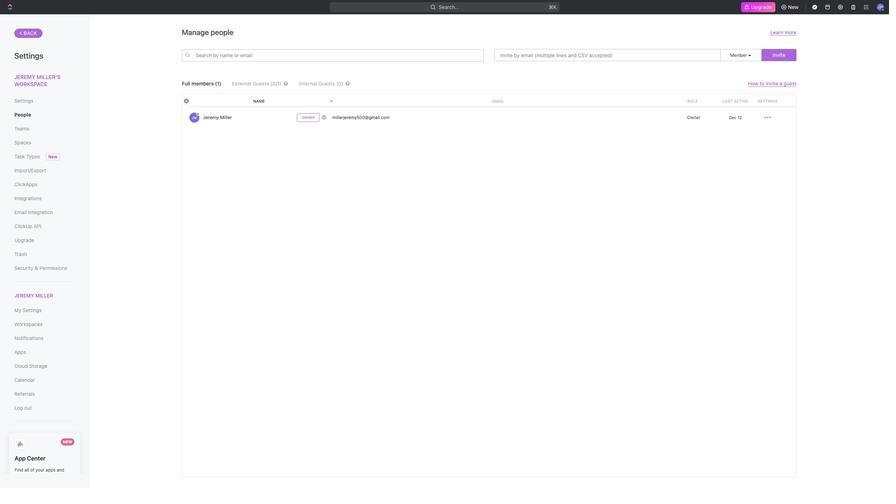 Task type: vqa. For each thing, say whether or not it's contained in the screenshot.
Workspace in the top left of the page
yes



Task type: describe. For each thing, give the bounding box(es) containing it.
member button
[[731, 53, 752, 58]]

log
[[14, 405, 23, 411]]

clickup
[[14, 223, 32, 229]]

people
[[14, 112, 31, 118]]

center
[[27, 455, 45, 462]]

0 horizontal spatial owner
[[302, 116, 315, 119]]

email for email integration
[[14, 209, 27, 215]]

clickup api
[[14, 223, 41, 229]]

notifications link
[[14, 332, 75, 344]]

active
[[734, 99, 749, 103]]

2 vertical spatial jeremy
[[14, 293, 34, 299]]

miller's
[[37, 74, 60, 80]]

upgrade link inside settings element
[[14, 234, 75, 246]]

integrations
[[14, 195, 42, 201]]

clickapps
[[14, 181, 38, 187]]

app inside find all of your apps and integrations in our new app center!
[[62, 474, 70, 479]]

jeremy miller inside settings element
[[14, 293, 53, 299]]

import/export link
[[14, 164, 75, 177]]

security
[[14, 265, 33, 271]]

full members (1) button
[[182, 80, 221, 87]]

member
[[731, 53, 747, 58]]

full members (1)
[[182, 80, 221, 87]]

notifications
[[14, 335, 44, 341]]

app center
[[15, 455, 45, 462]]

12
[[738, 115, 742, 120]]

settings down how to invite a guest link
[[758, 99, 778, 103]]

log out link
[[14, 402, 75, 414]]

task types
[[14, 153, 40, 159]]

import/export
[[14, 167, 46, 173]]

new button
[[779, 1, 804, 13]]

new inside button
[[789, 4, 799, 10]]

workspace
[[14, 81, 47, 87]]

clickup api link
[[14, 220, 75, 232]]

spaces link
[[14, 137, 75, 149]]

center!
[[15, 480, 30, 486]]

new
[[53, 474, 61, 479]]

millerjeremy500@gmail.com
[[333, 115, 390, 120]]

integrations
[[15, 474, 39, 479]]

manage
[[182, 28, 209, 36]]

1 horizontal spatial owner
[[688, 115, 701, 120]]

how to invite a guest link
[[749, 80, 797, 87]]

clickapps link
[[14, 178, 75, 191]]

task
[[14, 153, 25, 159]]

log out
[[14, 405, 32, 411]]

referrals link
[[14, 388, 75, 400]]

email integration
[[14, 209, 53, 215]]

guests for internal
[[319, 80, 335, 87]]

integrations link
[[14, 192, 75, 205]]

find all of your apps and integrations in our new app center!
[[15, 467, 70, 486]]

external
[[232, 80, 252, 87]]

trash link
[[14, 248, 75, 260]]

my
[[14, 307, 21, 313]]

internal
[[299, 80, 317, 87]]

back link
[[14, 29, 42, 38]]

settings link
[[14, 95, 75, 107]]

external guests (0/1)
[[232, 80, 282, 87]]

integration
[[28, 209, 53, 215]]

email integration link
[[14, 206, 75, 218]]

jm inside dropdown button
[[879, 5, 884, 9]]

learn
[[771, 29, 784, 35]]

storage
[[29, 363, 47, 369]]

apps
[[46, 467, 56, 473]]

settings down back link
[[14, 51, 43, 60]]

(1)
[[215, 80, 221, 87]]

jeremy miller's workspace
[[14, 74, 60, 87]]

calendar link
[[14, 374, 75, 386]]

my settings link
[[14, 304, 75, 317]]

invite
[[773, 52, 786, 58]]

1 vertical spatial jeremy
[[203, 114, 219, 120]]

how
[[749, 80, 759, 87]]

cloud
[[14, 363, 28, 369]]

0 vertical spatial upgrade
[[752, 4, 772, 10]]

full
[[182, 80, 190, 87]]

guest
[[784, 80, 797, 87]]

cloud storage
[[14, 363, 47, 369]]

back
[[24, 30, 37, 36]]

dec 12
[[730, 115, 742, 120]]

how to invite a guest
[[749, 80, 797, 87]]

role
[[688, 99, 698, 103]]

external guests (0/1) button
[[232, 80, 289, 87]]



Task type: locate. For each thing, give the bounding box(es) containing it.
upgrade left new button
[[752, 4, 772, 10]]

a
[[780, 80, 783, 87]]

new up import/export link
[[48, 154, 57, 159]]

name
[[253, 99, 265, 103]]

1 horizontal spatial jm
[[879, 5, 884, 9]]

0 vertical spatial email
[[492, 99, 505, 103]]

dec
[[730, 115, 737, 120]]

last active
[[723, 99, 749, 103]]

miller up 'my settings' link
[[35, 293, 53, 299]]

jm
[[879, 5, 884, 9], [192, 115, 197, 120]]

upgrade
[[752, 4, 772, 10], [14, 237, 34, 243]]

security & permissions link
[[14, 262, 75, 274]]

find
[[15, 467, 23, 473]]

to
[[760, 80, 765, 87]]

jeremy up "workspace"
[[14, 74, 35, 80]]

spaces
[[14, 139, 31, 146]]

2 vertical spatial new
[[63, 440, 72, 444]]

0 vertical spatial upgrade link
[[742, 2, 776, 12]]

settings right my
[[23, 307, 42, 313]]

jeremy
[[14, 74, 35, 80], [203, 114, 219, 120], [14, 293, 34, 299]]

cloud storage link
[[14, 360, 75, 372]]

of
[[30, 467, 34, 473]]

app
[[15, 455, 26, 462], [62, 474, 70, 479]]

app down and
[[62, 474, 70, 479]]

0 horizontal spatial upgrade link
[[14, 234, 75, 246]]

0 vertical spatial jeremy miller
[[203, 114, 232, 120]]

miller inside settings element
[[35, 293, 53, 299]]

0 vertical spatial jeremy
[[14, 74, 35, 80]]

owner
[[688, 115, 701, 120], [302, 116, 315, 119]]

1 vertical spatial upgrade link
[[14, 234, 75, 246]]

owner button
[[685, 115, 701, 120]]

upgrade link up trash link
[[14, 234, 75, 246]]

1 horizontal spatial jeremy miller
[[203, 114, 232, 120]]

jeremy inside jeremy miller's workspace
[[14, 74, 35, 80]]

settings up people
[[14, 98, 33, 104]]

1 horizontal spatial email
[[492, 99, 505, 103]]

0 horizontal spatial jm
[[192, 115, 197, 120]]

0 horizontal spatial app
[[15, 455, 26, 462]]

manage people
[[182, 28, 234, 36]]

apps
[[14, 349, 26, 355]]

people link
[[14, 109, 75, 121]]

teams link
[[14, 123, 75, 135]]

email
[[492, 99, 505, 103], [14, 209, 27, 215]]

invite
[[766, 80, 779, 87]]

1 horizontal spatial miller
[[220, 114, 232, 120]]

0 horizontal spatial miller
[[35, 293, 53, 299]]

calendar
[[14, 377, 35, 383]]

search...
[[439, 4, 459, 10]]

jm button
[[875, 1, 887, 13]]

all
[[25, 467, 29, 473]]

out
[[24, 405, 32, 411]]

0 vertical spatial miller
[[220, 114, 232, 120]]

guests left (0/1)
[[253, 80, 269, 87]]

&
[[35, 265, 38, 271]]

new
[[789, 4, 799, 10], [48, 154, 57, 159], [63, 440, 72, 444]]

1 vertical spatial jeremy miller
[[14, 293, 53, 299]]

upgrade down clickup
[[14, 237, 34, 243]]

0 horizontal spatial new
[[48, 154, 57, 159]]

0 horizontal spatial guests
[[253, 80, 269, 87]]

owner down role
[[688, 115, 701, 120]]

(0)
[[337, 80, 344, 87]]

1 horizontal spatial upgrade
[[752, 4, 772, 10]]

teams
[[14, 126, 29, 132]]

miller
[[220, 114, 232, 120], [35, 293, 53, 299]]

security & permissions
[[14, 265, 67, 271]]

guests left (0) in the left top of the page
[[319, 80, 335, 87]]

permissions
[[40, 265, 67, 271]]

and
[[57, 467, 64, 473]]

1 vertical spatial new
[[48, 154, 57, 159]]

last
[[723, 99, 733, 103]]

settings
[[14, 51, 43, 60], [14, 98, 33, 104], [758, 99, 778, 103], [23, 307, 42, 313]]

learn more
[[771, 29, 797, 35]]

your
[[36, 467, 44, 473]]

jeremy down (1)
[[203, 114, 219, 120]]

trash
[[14, 251, 27, 257]]

0 vertical spatial jm
[[879, 5, 884, 9]]

0 vertical spatial app
[[15, 455, 26, 462]]

apps link
[[14, 346, 75, 358]]

jeremy miller down (1)
[[203, 114, 232, 120]]

Search by name or email text field
[[182, 49, 484, 61]]

new up more
[[789, 4, 799, 10]]

jeremy up my settings
[[14, 293, 34, 299]]

1 horizontal spatial upgrade link
[[742, 2, 776, 12]]

app up 'find'
[[15, 455, 26, 462]]

Invite by email (multiple lines and CSV accepted) text field
[[495, 49, 721, 61]]

0 vertical spatial new
[[789, 4, 799, 10]]

email for email
[[492, 99, 505, 103]]

our
[[45, 474, 51, 479]]

more
[[785, 29, 797, 35]]

jeremy miller up my settings
[[14, 293, 53, 299]]

internal guests (0) button
[[299, 80, 361, 87]]

guests for external
[[253, 80, 269, 87]]

workspaces link
[[14, 318, 75, 330]]

in
[[40, 474, 43, 479]]

types
[[26, 153, 40, 159]]

miller down (1)
[[220, 114, 232, 120]]

1 vertical spatial upgrade
[[14, 237, 34, 243]]

new up and
[[63, 440, 72, 444]]

api
[[34, 223, 41, 229]]

0 horizontal spatial jeremy miller
[[14, 293, 53, 299]]

1 horizontal spatial new
[[63, 440, 72, 444]]

1 vertical spatial miller
[[35, 293, 53, 299]]

(0/1)
[[271, 80, 282, 87]]

0 horizontal spatial email
[[14, 209, 27, 215]]

my settings
[[14, 307, 42, 313]]

1 horizontal spatial app
[[62, 474, 70, 479]]

referrals
[[14, 391, 35, 397]]

workspaces
[[14, 321, 43, 327]]

members
[[192, 80, 214, 87]]

email inside the email integration link
[[14, 209, 27, 215]]

1 guests from the left
[[253, 80, 269, 87]]

2 horizontal spatial new
[[789, 4, 799, 10]]

1 vertical spatial app
[[62, 474, 70, 479]]

2 guests from the left
[[319, 80, 335, 87]]

upgrade link up learn
[[742, 2, 776, 12]]

⌘k
[[549, 4, 557, 10]]

settings element
[[0, 14, 89, 488]]

owner down internal
[[302, 116, 315, 119]]

1 vertical spatial email
[[14, 209, 27, 215]]

upgrade inside settings element
[[14, 237, 34, 243]]

1 horizontal spatial guests
[[319, 80, 335, 87]]

invite button
[[762, 49, 797, 61]]

0 horizontal spatial upgrade
[[14, 237, 34, 243]]

1 vertical spatial jm
[[192, 115, 197, 120]]



